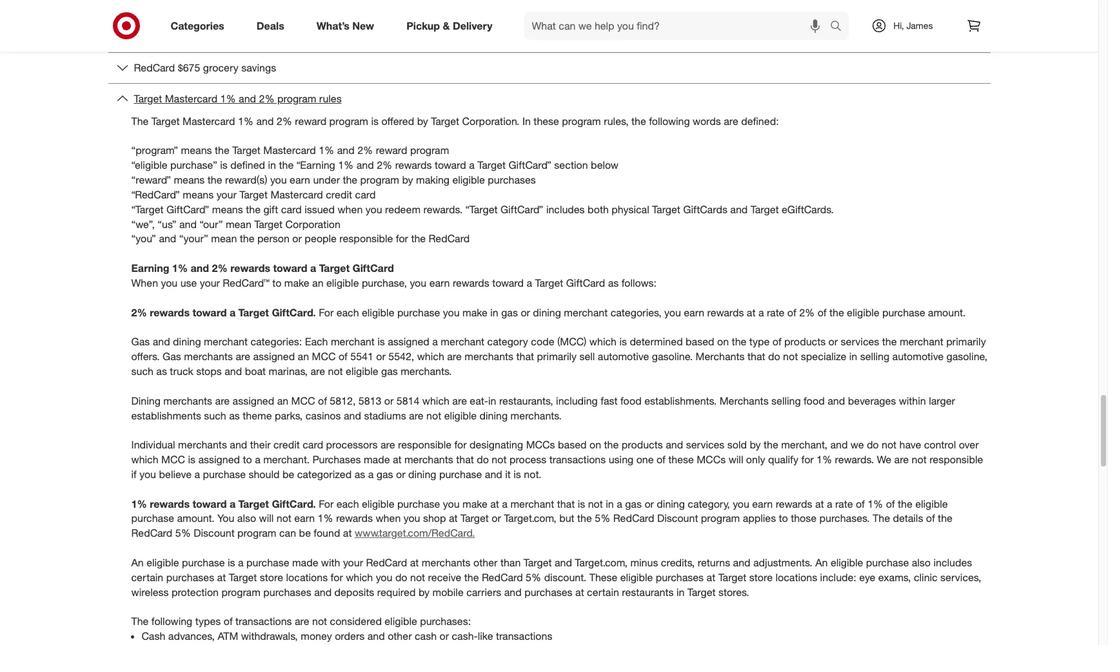 Task type: describe. For each thing, give the bounding box(es) containing it.
amount. for 2% rewards toward a target giftcard. for each eligible purchase you make in gas or dining merchant categories, you earn rewards at a rate of 2% of the eligible purchase amount.
[[928, 306, 966, 319]]

james
[[907, 20, 933, 31]]

the up purchase"
[[215, 144, 229, 157]]

the for the following types of transactions are not considered eligible purchases: cash advances, atm withdrawals, money orders and other cash or cash-like transactions
[[131, 616, 149, 629]]

money
[[301, 630, 332, 643]]

rate for 2%
[[767, 306, 785, 319]]

for left designating
[[454, 439, 467, 452]]

mcc inside gas and dining merchant categories: each merchant is assigned a merchant category code (mcc) which is determined based on the type of products or services the merchant primarily offers. gas merchants are assigned an mcc of 5541 or 5542, which are merchants that primarily sell automotive gasoline. merchants that do not specialize in selling automotive gasoline, such as truck stops and boat marinas, are not eligible gas merchants.
[[312, 350, 336, 363]]

not down designating
[[492, 454, 507, 466]]

egiftcards.
[[782, 203, 834, 216]]

defined:
[[741, 115, 779, 127]]

follows:
[[622, 277, 657, 290]]

0 horizontal spatial primarily
[[537, 350, 577, 363]]

reward inside "program" means the target mastercard 1% and 2% reward program "eligible purchase" is defined in the "earning 1% and 2% rewards toward a target giftcard" section below "reward" means the reward(s) you earn under the program by making eligible purchases "redcard" means your target mastercard credit card "target giftcard" means the gift card issued when you redeem rewards. "target giftcard" includes both physical target giftcards and target egiftcards. "we", "us" and "our" mean target corporation "you" and "your" mean the person or people responsible for the redcard
[[376, 144, 407, 157]]

clinic
[[914, 571, 938, 584]]

1% down the target mastercard 1% and 2% program rules
[[238, 115, 254, 127]]

merchants down category
[[465, 350, 514, 363]]

of inside the individual merchants and their credit card processors are responsible for designating mccs based on the products and services sold by the merchant, and we do not have control over which mcc is assigned to a merchant. purchases made at merchants that do not process transactions using one of these mccs will only qualify for 1% rewards. we are not responsible if you believe a purchase should be categorized as a gas or dining purchase and it is not.
[[657, 454, 666, 466]]

is up believe at the left bottom
[[188, 454, 195, 466]]

for each eligible purchase you make at a merchant that is not in a gas or dining category, you earn rewards at a rate of 1% of the eligible purchase amount. you also will not earn 1% rewards when you shop at target or target.com, but the 5% redcard discount program applies to those purchases. the details of the redcard 5% discount program can be found at
[[131, 498, 953, 540]]

at down returns
[[707, 571, 716, 584]]

rules
[[319, 92, 342, 105]]

process
[[510, 454, 547, 466]]

1 vertical spatial responsible
[[398, 439, 452, 452]]

of inside the following types of transactions are not considered eligible purchases: cash advances, atm withdrawals, money orders and other cash or cash-like transactions
[[224, 616, 233, 629]]

are right 5542, on the left of the page
[[447, 350, 462, 363]]

that down category
[[516, 350, 534, 363]]

the up qualify
[[764, 439, 778, 452]]

by right offered at top left
[[417, 115, 428, 127]]

"reward"
[[131, 174, 171, 186]]

fast
[[601, 395, 618, 407]]

0 vertical spatial gas
[[131, 336, 150, 349]]

rewards. inside "program" means the target mastercard 1% and 2% reward program "eligible purchase" is defined in the "earning 1% and 2% rewards toward a target giftcard" section below "reward" means the reward(s) you earn under the program by making eligible purchases "redcard" means your target mastercard credit card "target giftcard" means the gift card issued when you redeem rewards. "target giftcard" includes both physical target giftcards and target egiftcards. "we", "us" and "our" mean target corporation "you" and "your" mean the person or people responsible for the redcard
[[424, 203, 463, 216]]

by inside the individual merchants and their credit card processors are responsible for designating mccs based on the products and services sold by the merchant, and we do not have control over which mcc is assigned to a merchant. purchases made at merchants that do not process transactions using one of these mccs will only qualify for 1% rewards. we are not responsible if you believe a purchase should be categorized as a gas or dining purchase and it is not.
[[750, 439, 761, 452]]

assigned inside dining merchants are assigned an mcc of 5812, 5813 or 5814 which are eat-in restaurants, including fast food establishments. merchants selling food and beverages within larger establishments such as theme parks, casinos and stadiums are not eligible dining merchants.
[[233, 395, 274, 407]]

at up type
[[747, 306, 756, 319]]

0 vertical spatial reward
[[295, 115, 327, 127]]

offered
[[382, 115, 414, 127]]

a inside an eligible purchase is a purchase made with your redcard at merchants other than target and target.com, minus credits, returns and adjustments. an eligible purchase also includes certain purchases at target store locations for which you do not receive the redcard 5% discount. these eligible purchases at target store locations include: eye exams, clinic services, wireless protection program purchases and deposits required by mobile carriers and purchases at certain restaurants in target stores.
[[238, 557, 244, 570]]

each inside for each eligible purchase you make at a merchant that is not in a gas or dining category, you earn rewards at a rate of 1% of the eligible purchase amount. you also will not earn 1% rewards when you shop at target or target.com, but the 5% redcard discount program applies to those purchases. the details of the redcard 5% discount program can be found at
[[337, 498, 359, 511]]

is inside an eligible purchase is a purchase made with your redcard at merchants other than target and target.com, minus credits, returns and adjustments. an eligible purchase also includes certain purchases at target store locations for which you do not receive the redcard 5% discount. these eligible purchases at target store locations include: eye exams, clinic services, wireless protection program purchases and deposits required by mobile carriers and purchases at certain restaurants in target stores.
[[228, 557, 235, 570]]

1% inside earning 1% and 2% rewards toward a target giftcard when you use your redcard™ to make an eligible purchase, you earn rewards toward a target giftcard as follows:
[[172, 262, 188, 275]]

giftcards
[[683, 203, 728, 216]]

1% inside the individual merchants and their credit card processors are responsible for designating mccs based on the products and services sold by the merchant, and we do not have control over which mcc is assigned to a merchant. purchases made at merchants that do not process transactions using one of these mccs will only qualify for 1% rewards. we are not responsible if you believe a purchase should be categorized as a gas or dining purchase and it is not.
[[817, 454, 832, 466]]

are up boat at the left bottom of page
[[236, 350, 250, 363]]

and left boat at the left bottom of page
[[225, 365, 242, 378]]

pickup & delivery
[[407, 19, 493, 32]]

and up discount.
[[555, 557, 572, 570]]

do inside an eligible purchase is a purchase made with your redcard at merchants other than target and target.com, minus credits, returns and adjustments. an eligible purchase also includes certain purchases at target store locations for which you do not receive the redcard 5% discount. these eligible purchases at target store locations include: eye exams, clinic services, wireless protection program purchases and deposits required by mobile carriers and purchases at certain restaurants in target stores.
[[395, 571, 407, 584]]

savings
[[241, 61, 276, 74]]

earning
[[131, 262, 169, 275]]

eligible inside dining merchants are assigned an mcc of 5812, 5813 or 5814 which are eat-in restaurants, including fast food establishments. merchants selling food and beverages within larger establishments such as theme parks, casinos and stadiums are not eligible dining merchants.
[[444, 409, 477, 422]]

as inside earning 1% and 2% rewards toward a target giftcard when you use your redcard™ to make an eligible purchase, you earn rewards toward a target giftcard as follows:
[[608, 277, 619, 290]]

are down stadiums
[[381, 439, 395, 452]]

gas inside for each eligible purchase you make at a merchant that is not in a gas or dining category, you earn rewards at a rate of 1% of the eligible purchase amount. you also will not earn 1% rewards when you shop at target or target.com, but the 5% redcard discount program applies to those purchases. the details of the redcard 5% discount program can be found at
[[625, 498, 642, 511]]

gas and dining merchant categories: each merchant is assigned a merchant category code (mcc) which is determined based on the type of products or services the merchant primarily offers. gas merchants are assigned an mcc of 5541 or 5542, which are merchants that primarily sell automotive gasoline. merchants that do not specialize in selling automotive gasoline, such as truck stops and boat marinas, are not eligible gas merchants.
[[131, 336, 988, 378]]

only
[[746, 454, 765, 466]]

"program"
[[131, 144, 178, 157]]

rewards inside "program" means the target mastercard 1% and 2% reward program "eligible purchase" is defined in the "earning 1% and 2% rewards toward a target giftcard" section below "reward" means the reward(s) you earn under the program by making eligible purchases "redcard" means your target mastercard credit card "target giftcard" means the gift card issued when you redeem rewards. "target giftcard" includes both physical target giftcards and target egiftcards. "we", "us" and "our" mean target corporation "you" and "your" mean the person or people responsible for the redcard
[[395, 159, 432, 172]]

program inside an eligible purchase is a purchase made with your redcard at merchants other than target and target.com, minus credits, returns and adjustments. an eligible purchase also includes certain purchases at target store locations for which you do not receive the redcard 5% discount. these eligible purchases at target store locations include: eye exams, clinic services, wireless protection program purchases and deposits required by mobile carriers and purchases at certain restaurants in target stores.
[[222, 586, 261, 599]]

returns
[[698, 557, 730, 570]]

0 vertical spatial following
[[649, 115, 690, 127]]

when inside "program" means the target mastercard 1% and 2% reward program "eligible purchase" is defined in the "earning 1% and 2% rewards toward a target giftcard" section below "reward" means the reward(s) you earn under the program by making eligible purchases "redcard" means your target mastercard credit card "target giftcard" means the gift card issued when you redeem rewards. "target giftcard" includes both physical target giftcards and target egiftcards. "we", "us" and "our" mean target corporation "you" and "your" mean the person or people responsible for the redcard
[[338, 203, 363, 216]]

designating
[[470, 439, 523, 452]]

redcard up required
[[366, 557, 407, 570]]

1 store from the left
[[260, 571, 283, 584]]

the left type
[[732, 336, 747, 349]]

which up sell in the right bottom of the page
[[590, 336, 617, 349]]

merchants. inside dining merchants are assigned an mcc of 5812, 5813 or 5814 which are eat-in restaurants, including fast food establishments. merchants selling food and beverages within larger establishments such as theme parks, casinos and stadiums are not eligible dining merchants.
[[511, 409, 562, 422]]

0 vertical spatial mean
[[226, 218, 252, 231]]

which right 5542, on the left of the page
[[417, 350, 444, 363]]

1 vertical spatial discount
[[194, 527, 235, 540]]

orders
[[335, 630, 365, 643]]

toward down use
[[193, 306, 227, 319]]

selling inside dining merchants are assigned an mcc of 5812, 5813 or 5814 which are eat-in restaurants, including fast food establishments. merchants selling food and beverages within larger establishments such as theme parks, casinos and stadiums are not eligible dining merchants.
[[772, 395, 801, 407]]

types
[[195, 616, 221, 629]]

such inside gas and dining merchant categories: each merchant is assigned a merchant category code (mcc) which is determined based on the type of products or services the merchant primarily offers. gas merchants are assigned an mcc of 5541 or 5542, which are merchants that primarily sell automotive gasoline. merchants that do not specialize in selling automotive gasoline, such as truck stops and boat marinas, are not eligible gas merchants.
[[131, 365, 153, 378]]

other inside the following types of transactions are not considered eligible purchases: cash advances, atm withdrawals, money orders and other cash or cash-like transactions
[[388, 630, 412, 643]]

dining inside gas and dining merchant categories: each merchant is assigned a merchant category code (mcc) which is determined based on the type of products or services the merchant primarily offers. gas merchants are assigned an mcc of 5541 or 5542, which are merchants that primarily sell automotive gasoline. merchants that do not specialize in selling automotive gasoline, such as truck stops and boat marinas, are not eligible gas merchants.
[[173, 336, 201, 349]]

merchant up within
[[900, 336, 944, 349]]

and right carriers
[[504, 586, 522, 599]]

not down the individual merchants and their credit card processors are responsible for designating mccs based on the products and services sold by the merchant, and we do not have control over which mcc is assigned to a merchant. purchases made at merchants that do not process transactions using one of these mccs will only qualify for 1% rewards. we are not responsible if you believe a purchase should be categorized as a gas or dining purchase and it is not.
[[588, 498, 603, 511]]

and left we
[[831, 439, 848, 452]]

(mcc)
[[557, 336, 587, 349]]

dining
[[131, 395, 161, 407]]

"your"
[[179, 232, 208, 245]]

casinos
[[306, 409, 341, 422]]

by inside an eligible purchase is a purchase made with your redcard at merchants other than target and target.com, minus credits, returns and adjustments. an eligible purchase also includes certain purchases at target store locations for which you do not receive the redcard 5% discount. these eligible purchases at target store locations include: eye exams, clinic services, wireless protection program purchases and deposits required by mobile carriers and purchases at certain restaurants in target stores.
[[419, 586, 430, 599]]

dining inside the individual merchants and their credit card processors are responsible for designating mccs based on the products and services sold by the merchant, and we do not have control over which mcc is assigned to a merchant. purchases made at merchants that do not process transactions using one of these mccs will only qualify for 1% rewards. we are not responsible if you believe a purchase should be categorized as a gas or dining purchase and it is not.
[[408, 468, 436, 481]]

gasoline.
[[652, 350, 693, 363]]

or down one
[[645, 498, 654, 511]]

which inside an eligible purchase is a purchase made with your redcard at merchants other than target and target.com, minus credits, returns and adjustments. an eligible purchase also includes certain purchases at target store locations for which you do not receive the redcard 5% discount. these eligible purchases at target store locations include: eye exams, clinic services, wireless protection program purchases and deposits required by mobile carriers and purchases at certain restaurants in target stores.
[[346, 571, 373, 584]]

sold
[[728, 439, 747, 452]]

made inside an eligible purchase is a purchase made with your redcard at merchants other than target and target.com, minus credits, returns and adjustments. an eligible purchase also includes certain purchases at target store locations for which you do not receive the redcard 5% discount. these eligible purchases at target store locations include: eye exams, clinic services, wireless protection program purchases and deposits required by mobile carriers and purchases at certain restaurants in target stores.
[[292, 557, 318, 570]]

do down designating
[[477, 454, 489, 466]]

1 horizontal spatial gas
[[163, 350, 181, 363]]

1 horizontal spatial certain
[[587, 586, 619, 599]]

purchases inside "program" means the target mastercard 1% and 2% reward program "eligible purchase" is defined in the "earning 1% and 2% rewards toward a target giftcard" section below "reward" means the reward(s) you earn under the program by making eligible purchases "redcard" means your target mastercard credit card "target giftcard" means the gift card issued when you redeem rewards. "target giftcard" includes both physical target giftcards and target egiftcards. "we", "us" and "our" mean target corporation "you" and "your" mean the person or people responsible for the redcard
[[488, 174, 536, 186]]

5814
[[397, 395, 420, 407]]

to inside earning 1% and 2% rewards toward a target giftcard when you use your redcard™ to make an eligible purchase, you earn rewards toward a target giftcard as follows:
[[272, 277, 281, 290]]

products inside gas and dining merchant categories: each merchant is assigned a merchant category code (mcc) which is determined based on the type of products or services the merchant primarily offers. gas merchants are assigned an mcc of 5541 or 5542, which are merchants that primarily sell automotive gasoline. merchants that do not specialize in selling automotive gasoline, such as truck stops and boat marinas, are not eligible gas merchants.
[[785, 336, 826, 349]]

program down rules
[[329, 115, 368, 127]]

earn inside earning 1% and 2% rewards toward a target giftcard when you use your redcard™ to make an eligible purchase, you earn rewards toward a target giftcard as follows:
[[429, 277, 450, 290]]

merchants inside dining merchants are assigned an mcc of 5812, 5813 or 5814 which are eat-in restaurants, including fast food establishments. merchants selling food and beverages within larger establishments such as theme parks, casinos and stadiums are not eligible dining merchants.
[[720, 395, 769, 407]]

pickup & delivery link
[[396, 12, 509, 40]]

credit inside the individual merchants and their credit card processors are responsible for designating mccs based on the products and services sold by the merchant, and we do not have control over which mcc is assigned to a merchant. purchases made at merchants that do not process transactions using one of these mccs will only qualify for 1% rewards. we are not responsible if you believe a purchase should be categorized as a gas or dining purchase and it is not.
[[274, 439, 300, 452]]

0 vertical spatial discount
[[657, 512, 698, 525]]

in up category
[[490, 306, 498, 319]]

0 horizontal spatial certain
[[131, 571, 163, 584]]

determined
[[630, 336, 683, 349]]

are inside the following types of transactions are not considered eligible purchases: cash advances, atm withdrawals, money orders and other cash or cash-like transactions
[[295, 616, 309, 629]]

mastercard down the target mastercard 1% and 2% program rules
[[183, 115, 235, 127]]

not up 5812,
[[328, 365, 343, 378]]

or up category
[[521, 306, 530, 319]]

beverages
[[848, 395, 896, 407]]

theme
[[243, 409, 272, 422]]

of inside dining merchants are assigned an mcc of 5812, 5813 or 5814 which are eat-in restaurants, including fast food establishments. merchants selling food and beverages within larger establishments such as theme parks, casinos and stadiums are not eligible dining merchants.
[[318, 395, 327, 407]]

their
[[250, 439, 271, 452]]

and up under
[[337, 144, 355, 157]]

categories
[[171, 19, 224, 32]]

2% rewards toward a target giftcard. for each eligible purchase you make in gas or dining merchant categories, you earn rewards at a rate of 2% of the eligible purchase amount.
[[131, 306, 966, 319]]

on inside the individual merchants and their credit card processors are responsible for designating mccs based on the products and services sold by the merchant, and we do not have control over which mcc is assigned to a merchant. purchases made at merchants that do not process transactions using one of these mccs will only qualify for 1% rewards. we are not responsible if you believe a purchase should be categorized as a gas or dining purchase and it is not.
[[590, 439, 601, 452]]

found
[[314, 527, 340, 540]]

discount.
[[544, 571, 587, 584]]

and inside dropdown button
[[239, 92, 256, 105]]

5542,
[[389, 350, 414, 363]]

1 "target from the left
[[131, 203, 164, 216]]

toward inside "program" means the target mastercard 1% and 2% reward program "eligible purchase" is defined in the "earning 1% and 2% rewards toward a target giftcard" section below "reward" means the reward(s) you earn under the program by making eligible purchases "redcard" means your target mastercard credit card "target giftcard" means the gift card issued when you redeem rewards. "target giftcard" includes both physical target giftcards and target egiftcards. "we", "us" and "our" mean target corporation "you" and "your" mean the person or people responsible for the redcard
[[435, 159, 466, 172]]

eligible inside gas and dining merchant categories: each merchant is assigned a merchant category code (mcc) which is determined based on the type of products or services the merchant primarily offers. gas merchants are assigned an mcc of 5541 or 5542, which are merchants that primarily sell automotive gasoline. merchants that do not specialize in selling automotive gasoline, such as truck stops and boat marinas, are not eligible gas merchants.
[[346, 365, 378, 378]]

5812,
[[330, 395, 356, 407]]

individual merchants and their credit card processors are responsible for designating mccs based on the products and services sold by the merchant, and we do not have control over which mcc is assigned to a merchant. purchases made at merchants that do not process transactions using one of these mccs will only qualify for 1% rewards. we are not responsible if you believe a purchase should be categorized as a gas or dining purchase and it is not.
[[131, 439, 983, 481]]

and right returns
[[733, 557, 751, 570]]

gas up category
[[501, 306, 518, 319]]

the up details
[[898, 498, 913, 511]]

boat
[[245, 365, 266, 378]]

your inside an eligible purchase is a purchase made with your redcard at merchants other than target and target.com, minus credits, returns and adjustments. an eligible purchase also includes certain purchases at target store locations for which you do not receive the redcard 5% discount. these eligible purchases at target store locations include: eye exams, clinic services, wireless protection program purchases and deposits required by mobile carriers and purchases at certain restaurants in target stores.
[[343, 557, 363, 570]]

marinas,
[[269, 365, 308, 378]]

gift
[[263, 203, 278, 216]]

the inside an eligible purchase is a purchase made with your redcard at merchants other than target and target.com, minus credits, returns and adjustments. an eligible purchase also includes certain purchases at target store locations for which you do not receive the redcard 5% discount. these eligible purchases at target store locations include: eye exams, clinic services, wireless protection program purchases and deposits required by mobile carriers and purchases at certain restaurants in target stores.
[[464, 571, 479, 584]]

are right words
[[724, 115, 739, 127]]

not down have
[[912, 454, 927, 466]]

receive
[[428, 571, 461, 584]]

use
[[180, 277, 197, 290]]

are down stops
[[215, 395, 230, 407]]

are left eat-
[[452, 395, 467, 407]]

redcard $675 grocery savings
[[134, 61, 276, 74]]

for inside an eligible purchase is a purchase made with your redcard at merchants other than target and target.com, minus credits, returns and adjustments. an eligible purchase also includes certain purchases at target store locations for which you do not receive the redcard 5% discount. these eligible purchases at target store locations include: eye exams, clinic services, wireless protection program purchases and deposits required by mobile carriers and purchases at certain restaurants in target stores.
[[331, 571, 343, 584]]

transactions inside the individual merchants and their credit card processors are responsible for designating mccs based on the products and services sold by the merchant, and we do not have control over which mcc is assigned to a merchant. purchases made at merchants that do not process transactions using one of these mccs will only qualify for 1% rewards. we are not responsible if you believe a purchase should be categorized as a gas or dining purchase and it is not.
[[549, 454, 606, 466]]

rules,
[[604, 115, 629, 127]]

redcard up minus
[[613, 512, 654, 525]]

1% up found
[[318, 512, 333, 525]]

specialize
[[801, 350, 847, 363]]

under
[[313, 174, 340, 186]]

it
[[505, 468, 511, 481]]

program up making at left
[[410, 144, 449, 157]]

offers.
[[131, 350, 160, 363]]

1 each from the top
[[337, 306, 359, 319]]

dining inside for each eligible purchase you make at a merchant that is not in a gas or dining category, you earn rewards at a rate of 1% of the eligible purchase amount. you also will not earn 1% rewards when you shop at target or target.com, but the 5% redcard discount program applies to those purchases. the details of the redcard 5% discount program can be found at
[[657, 498, 685, 511]]

1% up "earning
[[319, 144, 334, 157]]

based inside gas and dining merchant categories: each merchant is assigned a merchant category code (mcc) which is determined based on the type of products or services the merchant primarily offers. gas merchants are assigned an mcc of 5541 or 5542, which are merchants that primarily sell automotive gasoline. merchants that do not specialize in selling automotive gasoline, such as truck stops and boat marinas, are not eligible gas merchants.
[[686, 336, 715, 349]]

wireless
[[131, 586, 169, 599]]

you inside the individual merchants and their credit card processors are responsible for designating mccs based on the products and services sold by the merchant, and we do not have control over which mcc is assigned to a merchant. purchases made at merchants that do not process transactions using one of these mccs will only qualify for 1% rewards. we are not responsible if you believe a purchase should be categorized as a gas or dining purchase and it is not.
[[139, 468, 156, 481]]

carriers
[[466, 586, 501, 599]]

corporation.
[[462, 115, 520, 127]]

target mastercard 1% and 2% program rules
[[134, 92, 342, 105]]

processors
[[326, 439, 378, 452]]

merchant up "5541"
[[331, 336, 375, 349]]

not left specialize at the right of the page
[[783, 350, 798, 363]]

should
[[249, 468, 280, 481]]

hi,
[[894, 20, 904, 31]]

toward up 2% rewards toward a target giftcard. for each eligible purchase you make in gas or dining merchant categories, you earn rewards at a rate of 2% of the eligible purchase amount.
[[492, 277, 524, 290]]

physical
[[612, 203, 649, 216]]

for inside "program" means the target mastercard 1% and 2% reward program "eligible purchase" is defined in the "earning 1% and 2% rewards toward a target giftcard" section below "reward" means the reward(s) you earn under the program by making eligible purchases "redcard" means your target mastercard credit card "target giftcard" means the gift card issued when you redeem rewards. "target giftcard" includes both physical target giftcards and target egiftcards. "we", "us" and "our" mean target corporation "you" and "your" mean the person or people responsible for the redcard
[[396, 232, 408, 245]]

the right rules,
[[632, 115, 646, 127]]

merchants. inside gas and dining merchant categories: each merchant is assigned a merchant category code (mcc) which is determined based on the type of products or services the merchant primarily offers. gas merchants are assigned an mcc of 5541 or 5542, which are merchants that primarily sell automotive gasoline. merchants that do not specialize in selling automotive gasoline, such as truck stops and boat marinas, are not eligible gas merchants.
[[401, 365, 452, 378]]

is left offered at top left
[[371, 115, 379, 127]]

redcard inside dropdown button
[[134, 61, 175, 74]]

do right we
[[867, 439, 879, 452]]

and left the it
[[485, 468, 502, 481]]

control
[[924, 439, 956, 452]]

$675
[[178, 61, 200, 74]]

and right giftcards on the right top of the page
[[730, 203, 748, 216]]

eligible inside "program" means the target mastercard 1% and 2% reward program "eligible purchase" is defined in the "earning 1% and 2% rewards toward a target giftcard" section below "reward" means the reward(s) you earn under the program by making eligible purchases "redcard" means your target mastercard credit card "target giftcard" means the gift card issued when you redeem rewards. "target giftcard" includes both physical target giftcards and target egiftcards. "we", "us" and "our" mean target corporation "you" and "your" mean the person or people responsible for the redcard
[[453, 174, 485, 186]]

earn up gasoline.
[[684, 306, 705, 319]]

are down the each
[[311, 365, 325, 378]]

eligible inside earning 1% and 2% rewards toward a target giftcard when you use your redcard™ to make an eligible purchase, you earn rewards toward a target giftcard as follows:
[[326, 277, 359, 290]]

the left gift
[[246, 203, 261, 216]]

redcard $675 grocery savings button
[[108, 53, 991, 83]]

people
[[305, 232, 337, 245]]

merchants up stops
[[184, 350, 233, 363]]

and inside earning 1% and 2% rewards toward a target giftcard when you use your redcard™ to make an eligible purchase, you earn rewards toward a target giftcard as follows:
[[191, 262, 209, 275]]

and down with
[[314, 586, 332, 599]]

include:
[[820, 571, 857, 584]]

purchase,
[[362, 277, 407, 290]]

dining up code
[[533, 306, 561, 319]]

purchases
[[312, 454, 361, 466]]

are down 5814
[[409, 409, 424, 422]]

larger
[[929, 395, 955, 407]]

grocery
[[203, 61, 239, 74]]

0 vertical spatial card
[[355, 188, 376, 201]]

at down www.target.com/redcard.
[[410, 557, 419, 570]]

services inside gas and dining merchant categories: each merchant is assigned a merchant category code (mcc) which is determined based on the type of products or services the merchant primarily offers. gas merchants are assigned an mcc of 5541 or 5542, which are merchants that primarily sell automotive gasoline. merchants that do not specialize in selling automotive gasoline, such as truck stops and boat marinas, are not eligible gas merchants.
[[841, 336, 879, 349]]

"earning
[[296, 159, 335, 172]]

but
[[559, 512, 575, 525]]

categories,
[[611, 306, 662, 319]]

or right "5541"
[[376, 350, 386, 363]]

the down redeem
[[411, 232, 426, 245]]

not inside an eligible purchase is a purchase made with your redcard at merchants other than target and target.com, minus credits, returns and adjustments. an eligible purchase also includes certain purchases at target store locations for which you do not receive the redcard 5% discount. these eligible purchases at target store locations include: eye exams, clinic services, wireless protection program purchases and deposits required by mobile carriers and purchases at certain restaurants in target stores.
[[410, 571, 425, 584]]

1 for from the top
[[319, 306, 334, 319]]

includes inside an eligible purchase is a purchase made with your redcard at merchants other than target and target.com, minus credits, returns and adjustments. an eligible purchase also includes certain purchases at target store locations for which you do not receive the redcard 5% discount. these eligible purchases at target store locations include: eye exams, clinic services, wireless protection program purchases and deposits required by mobile carriers and purchases at certain restaurants in target stores.
[[934, 557, 972, 570]]

at down discount.
[[575, 586, 584, 599]]

or inside the individual merchants and their credit card processors are responsible for designating mccs based on the products and services sold by the merchant, and we do not have control over which mcc is assigned to a merchant. purchases made at merchants that do not process transactions using one of these mccs will only qualify for 1% rewards. we are not responsible if you believe a purchase should be categorized as a gas or dining purchase and it is not.
[[396, 468, 405, 481]]

at right found
[[343, 527, 352, 540]]

and right "earning
[[357, 159, 374, 172]]

on inside gas and dining merchant categories: each merchant is assigned a merchant category code (mcc) which is determined based on the type of products or services the merchant primarily offers. gas merchants are assigned an mcc of 5541 or 5542, which are merchants that primarily sell automotive gasoline. merchants that do not specialize in selling automotive gasoline, such as truck stops and boat marinas, are not eligible gas merchants.
[[717, 336, 729, 349]]

protection
[[172, 586, 219, 599]]

1% up under
[[338, 159, 354, 172]]

card inside the individual merchants and their credit card processors are responsible for designating mccs based on the products and services sold by the merchant, and we do not have control over which mcc is assigned to a merchant. purchases made at merchants that do not process transactions using one of these mccs will only qualify for 1% rewards. we are not responsible if you believe a purchase should be categorized as a gas or dining purchase and it is not.
[[303, 439, 323, 452]]

have
[[900, 439, 921, 452]]

purchases down credits,
[[656, 571, 704, 584]]

the right but
[[577, 512, 592, 525]]

redeem
[[385, 203, 421, 216]]

products inside the individual merchants and their credit card processors are responsible for designating mccs based on the products and services sold by the merchant, and we do not have control over which mcc is assigned to a merchant. purchases made at merchants that do not process transactions using one of these mccs will only qualify for 1% rewards. we are not responsible if you believe a purchase should be categorized as a gas or dining purchase and it is not.
[[622, 439, 663, 452]]

restaurants
[[622, 586, 674, 599]]

purchases up protection
[[166, 571, 214, 584]]

2% inside earning 1% and 2% rewards toward a target giftcard when you use your redcard™ to make an eligible purchase, you earn rewards toward a target giftcard as follows:
[[212, 262, 228, 275]]

purchases up withdrawals,
[[263, 586, 311, 599]]

applies
[[743, 512, 776, 525]]

merchants up shop
[[404, 454, 453, 466]]

required
[[377, 586, 416, 599]]

a inside gas and dining merchant categories: each merchant is assigned a merchant category code (mcc) which is determined based on the type of products or services the merchant primarily offers. gas merchants are assigned an mcc of 5541 or 5542, which are merchants that primarily sell automotive gasoline. merchants that do not specialize in selling automotive gasoline, such as truck stops and boat marinas, are not eligible gas merchants.
[[432, 336, 438, 349]]

that inside the individual merchants and their credit card processors are responsible for designating mccs based on the products and services sold by the merchant, and we do not have control over which mcc is assigned to a merchant. purchases made at merchants that do not process transactions using one of these mccs will only qualify for 1% rewards. we are not responsible if you believe a purchase should be categorized as a gas or dining purchase and it is not.
[[456, 454, 474, 466]]

1 horizontal spatial primarily
[[946, 336, 986, 349]]

categorized
[[297, 468, 352, 481]]

is down categories,
[[620, 336, 627, 349]]

merchant left category
[[441, 336, 485, 349]]

the up specialize at the right of the page
[[830, 306, 844, 319]]

is right the it
[[514, 468, 521, 481]]

mastercard up "earning
[[263, 144, 316, 157]]

merchants up believe at the left bottom
[[178, 439, 227, 452]]

and down 5812,
[[344, 409, 361, 422]]

is down purchase,
[[378, 336, 385, 349]]

minus
[[631, 557, 658, 570]]

merchant,
[[781, 439, 828, 452]]

gasoline,
[[947, 350, 988, 363]]

www.target.com/redcard.
[[355, 527, 475, 540]]

the inside for each eligible purchase you make at a merchant that is not in a gas or dining category, you earn rewards at a rate of 1% of the eligible purchase amount. you also will not earn 1% rewards when you shop at target or target.com, but the 5% redcard discount program applies to those purchases. the details of the redcard 5% discount program can be found at
[[873, 512, 890, 525]]

earn up the can at the bottom left of the page
[[294, 512, 315, 525]]

that inside for each eligible purchase you make at a merchant that is not in a gas or dining category, you earn rewards at a rate of 1% of the eligible purchase amount. you also will not earn 1% rewards when you shop at target or target.com, but the 5% redcard discount program applies to those purchases. the details of the redcard 5% discount program can be found at
[[557, 498, 575, 511]]

"program" means the target mastercard 1% and 2% reward program "eligible purchase" is defined in the "earning 1% and 2% rewards toward a target giftcard" section below "reward" means the reward(s) you earn under the program by making eligible purchases "redcard" means your target mastercard credit card "target giftcard" means the gift card issued when you redeem rewards. "target giftcard" includes both physical target giftcards and target egiftcards. "we", "us" and "our" mean target corporation "you" and "your" mean the person or people responsible for the redcard
[[131, 144, 834, 245]]

1 vertical spatial mccs
[[697, 454, 726, 466]]

program left the can at the bottom left of the page
[[237, 527, 276, 540]]

the up beverages
[[882, 336, 897, 349]]

toward up you
[[193, 498, 227, 511]]

delivery
[[453, 19, 493, 32]]

2 vertical spatial transactions
[[496, 630, 552, 643]]

the right under
[[343, 174, 357, 186]]

the left "earning
[[279, 159, 294, 172]]

in inside "program" means the target mastercard 1% and 2% reward program "eligible purchase" is defined in the "earning 1% and 2% rewards toward a target giftcard" section below "reward" means the reward(s) you earn under the program by making eligible purchases "redcard" means your target mastercard credit card "target giftcard" means the gift card issued when you redeem rewards. "target giftcard" includes both physical target giftcards and target egiftcards. "we", "us" and "our" mean target corporation "you" and "your" mean the person or people responsible for the redcard
[[268, 159, 276, 172]]



Task type: vqa. For each thing, say whether or not it's contained in the screenshot.
Ad
no



Task type: locate. For each thing, give the bounding box(es) containing it.
below
[[591, 159, 619, 172]]

automotive down determined on the right of page
[[598, 350, 649, 363]]

1 vertical spatial following
[[151, 616, 192, 629]]

assigned inside the individual merchants and their credit card processors are responsible for designating mccs based on the products and services sold by the merchant, and we do not have control over which mcc is assigned to a merchant. purchases made at merchants that do not process transactions using one of these mccs will only qualify for 1% rewards. we are not responsible if you believe a purchase should be categorized as a gas or dining purchase and it is not.
[[198, 454, 240, 466]]

1 horizontal spatial made
[[364, 454, 390, 466]]

1 vertical spatial merchants
[[720, 395, 769, 407]]

not inside the following types of transactions are not considered eligible purchases: cash advances, atm withdrawals, money orders and other cash or cash-like transactions
[[312, 616, 327, 629]]

2 horizontal spatial responsible
[[930, 454, 983, 466]]

0 vertical spatial other
[[474, 557, 498, 570]]

make up category
[[463, 306, 488, 319]]

5% inside an eligible purchase is a purchase made with your redcard at merchants other than target and target.com, minus credits, returns and adjustments. an eligible purchase also includes certain purchases at target store locations for which you do not receive the redcard 5% discount. these eligible purchases at target store locations include: eye exams, clinic services, wireless protection program purchases and deposits required by mobile carriers and purchases at certain restaurants in target stores.
[[526, 571, 541, 584]]

1 food from the left
[[621, 395, 642, 407]]

when inside for each eligible purchase you make at a merchant that is not in a gas or dining category, you earn rewards at a rate of 1% of the eligible purchase amount. you also will not earn 1% rewards when you shop at target or target.com, but the 5% redcard discount program applies to those purchases. the details of the redcard 5% discount program can be found at
[[376, 512, 401, 525]]

automotive
[[598, 350, 649, 363], [893, 350, 944, 363]]

2 giftcard. from the top
[[272, 498, 316, 511]]

the for the target mastercard 1% and 2% reward program is offered by target corporation. in these program rules, the following words are defined:
[[131, 115, 149, 127]]

on down the fast
[[590, 439, 601, 452]]

these inside the individual merchants and their credit card processors are responsible for designating mccs based on the products and services sold by the merchant, and we do not have control over which mcc is assigned to a merchant. purchases made at merchants that do not process transactions using one of these mccs will only qualify for 1% rewards. we are not responsible if you believe a purchase should be categorized as a gas or dining purchase and it is not.
[[669, 454, 694, 466]]

mcc up believe at the left bottom
[[161, 454, 185, 466]]

are up money
[[295, 616, 309, 629]]

primarily
[[946, 336, 986, 349], [537, 350, 577, 363]]

the down purchase"
[[208, 174, 222, 186]]

be right the can at the bottom left of the page
[[299, 527, 311, 540]]

based
[[686, 336, 715, 349], [558, 439, 587, 452]]

"we",
[[131, 218, 155, 231]]

rewards.
[[424, 203, 463, 216], [835, 454, 874, 466]]

based inside the individual merchants and their credit card processors are responsible for designating mccs based on the products and services sold by the merchant, and we do not have control over which mcc is assigned to a merchant. purchases made at merchants that do not process transactions using one of these mccs will only qualify for 1% rewards. we are not responsible if you believe a purchase should be categorized as a gas or dining purchase and it is not.
[[558, 439, 587, 452]]

"target
[[131, 203, 164, 216], [465, 203, 498, 216]]

that down designating
[[456, 454, 474, 466]]

atm
[[218, 630, 238, 643]]

0 vertical spatial services
[[841, 336, 879, 349]]

0 vertical spatial giftcard.
[[272, 306, 316, 319]]

redcard
[[134, 61, 175, 74], [429, 232, 470, 245], [613, 512, 654, 525], [131, 527, 172, 540], [366, 557, 407, 570], [482, 571, 523, 584]]

be inside the individual merchants and their credit card processors are responsible for designating mccs based on the products and services sold by the merchant, and we do not have control over which mcc is assigned to a merchant. purchases made at merchants that do not process transactions using one of these mccs will only qualify for 1% rewards. we are not responsible if you believe a purchase should be categorized as a gas or dining purchase and it is not.
[[282, 468, 294, 481]]

0 vertical spatial also
[[237, 512, 256, 525]]

5541
[[350, 350, 373, 363]]

1% rewards toward a target giftcard.
[[131, 498, 316, 511]]

based down including
[[558, 439, 587, 452]]

merchants
[[696, 350, 745, 363], [720, 395, 769, 407]]

giftcard. for 1% rewards toward a target giftcard.
[[272, 498, 316, 511]]

0 horizontal spatial store
[[260, 571, 283, 584]]

purchases:
[[420, 616, 471, 629]]

0 horizontal spatial be
[[282, 468, 294, 481]]

an eligible purchase is a purchase made with your redcard at merchants other than target and target.com, minus credits, returns and adjustments. an eligible purchase also includes certain purchases at target store locations for which you do not receive the redcard 5% discount. these eligible purchases at target store locations include: eye exams, clinic services, wireless protection program purchases and deposits required by mobile carriers and purchases at certain restaurants in target stores.
[[131, 557, 981, 599]]

do inside gas and dining merchant categories: each merchant is assigned a merchant category code (mcc) which is determined based on the type of products or services the merchant primarily offers. gas merchants are assigned an mcc of 5541 or 5542, which are merchants that primarily sell automotive gasoline. merchants that do not specialize in selling automotive gasoline, such as truck stops and boat marinas, are not eligible gas merchants.
[[768, 350, 780, 363]]

sell
[[580, 350, 595, 363]]

target.com, inside for each eligible purchase you make at a merchant that is not in a gas or dining category, you earn rewards at a rate of 1% of the eligible purchase amount. you also will not earn 1% rewards when you shop at target or target.com, but the 5% redcard discount program applies to those purchases. the details of the redcard 5% discount program can be found at
[[504, 512, 557, 525]]

search button
[[825, 12, 856, 43]]

merchant up stops
[[204, 336, 248, 349]]

made down "processors"
[[364, 454, 390, 466]]

0 horizontal spatial automotive
[[598, 350, 649, 363]]

0 vertical spatial will
[[729, 454, 743, 466]]

1 vertical spatial made
[[292, 557, 318, 570]]

your
[[217, 188, 237, 201], [200, 277, 220, 290], [343, 557, 363, 570]]

corporation
[[285, 218, 341, 231]]

dining
[[533, 306, 561, 319], [173, 336, 201, 349], [480, 409, 508, 422], [408, 468, 436, 481], [657, 498, 685, 511]]

earning 1% and 2% rewards toward a target giftcard when you use your redcard™ to make an eligible purchase, you earn rewards toward a target giftcard as follows:
[[131, 262, 657, 290]]

0 horizontal spatial rate
[[767, 306, 785, 319]]

at up protection
[[217, 571, 226, 584]]

2 automotive from the left
[[893, 350, 944, 363]]

1 horizontal spatial rate
[[835, 498, 853, 511]]

your inside earning 1% and 2% rewards toward a target giftcard when you use your redcard™ to make an eligible purchase, you earn rewards toward a target giftcard as follows:
[[200, 277, 220, 290]]

1 horizontal spatial these
[[669, 454, 694, 466]]

1 vertical spatial products
[[622, 439, 663, 452]]

not right stadiums
[[426, 409, 441, 422]]

2 store from the left
[[749, 571, 773, 584]]

gas inside gas and dining merchant categories: each merchant is assigned a merchant category code (mcc) which is determined based on the type of products or services the merchant primarily offers. gas merchants are assigned an mcc of 5541 or 5542, which are merchants that primarily sell automotive gasoline. merchants that do not specialize in selling automotive gasoline, such as truck stops and boat marinas, are not eligible gas merchants.
[[381, 365, 398, 378]]

merchants inside dining merchants are assigned an mcc of 5812, 5813 or 5814 which are eat-in restaurants, including fast food establishments. merchants selling food and beverages within larger establishments such as theme parks, casinos and stadiums are not eligible dining merchants.
[[163, 395, 212, 407]]

or inside the following types of transactions are not considered eligible purchases: cash advances, atm withdrawals, money orders and other cash or cash-like transactions
[[440, 630, 449, 643]]

you inside an eligible purchase is a purchase made with your redcard at merchants other than target and target.com, minus credits, returns and adjustments. an eligible purchase also includes certain purchases at target store locations for which you do not receive the redcard 5% discount. these eligible purchases at target store locations include: eye exams, clinic services, wireless protection program purchases and deposits required by mobile carriers and purchases at certain restaurants in target stores.
[[376, 571, 393, 584]]

1 vertical spatial be
[[299, 527, 311, 540]]

category
[[487, 336, 528, 349]]

mobile
[[433, 586, 464, 599]]

services inside the individual merchants and their credit card processors are responsible for designating mccs based on the products and services sold by the merchant, and we do not have control over which mcc is assigned to a merchant. purchases made at merchants that do not process transactions using one of these mccs will only qualify for 1% rewards. we are not responsible if you believe a purchase should be categorized as a gas or dining purchase and it is not.
[[686, 439, 725, 452]]

transactions right like
[[496, 630, 552, 643]]

be inside for each eligible purchase you make at a merchant that is not in a gas or dining category, you earn rewards at a rate of 1% of the eligible purchase amount. you also will not earn 1% rewards when you shop at target or target.com, but the 5% redcard discount program applies to those purchases. the details of the redcard 5% discount program can be found at
[[299, 527, 311, 540]]

giftcard. for 2% rewards toward a target giftcard. for each eligible purchase you make in gas or dining merchant categories, you earn rewards at a rate of 2% of the eligible purchase amount.
[[272, 306, 316, 319]]

0 horizontal spatial services
[[686, 439, 725, 452]]

rate
[[767, 306, 785, 319], [835, 498, 853, 511]]

1 vertical spatial an
[[298, 350, 309, 363]]

rate up type
[[767, 306, 785, 319]]

the inside the following types of transactions are not considered eligible purchases: cash advances, atm withdrawals, money orders and other cash or cash-like transactions
[[131, 616, 149, 629]]

or up stadiums
[[384, 395, 394, 407]]

0 horizontal spatial mccs
[[526, 439, 555, 452]]

program
[[277, 92, 316, 105], [329, 115, 368, 127], [562, 115, 601, 127], [410, 144, 449, 157], [360, 174, 399, 186], [701, 512, 740, 525], [237, 527, 276, 540], [222, 586, 261, 599]]

hi, james
[[894, 20, 933, 31]]

1 vertical spatial amount.
[[177, 512, 215, 525]]

in inside for each eligible purchase you make at a merchant that is not in a gas or dining category, you earn rewards at a rate of 1% of the eligible purchase amount. you also will not earn 1% rewards when you shop at target or target.com, but the 5% redcard discount program applies to those purchases. the details of the redcard 5% discount program can be found at
[[606, 498, 614, 511]]

your right use
[[200, 277, 220, 290]]

1 vertical spatial rewards.
[[835, 454, 874, 466]]

2 vertical spatial 5%
[[526, 571, 541, 584]]

0 vertical spatial rate
[[767, 306, 785, 319]]

0 horizontal spatial to
[[243, 454, 252, 466]]

0 horizontal spatial responsible
[[340, 232, 393, 245]]

1 vertical spatial includes
[[934, 557, 972, 570]]

target inside dropdown button
[[134, 92, 162, 105]]

0 vertical spatial an
[[312, 277, 324, 290]]

and down considered
[[368, 630, 385, 643]]

1 vertical spatial for
[[319, 498, 334, 511]]

the left person
[[240, 232, 254, 245]]

redcard™
[[223, 277, 269, 290]]

amount. left you
[[177, 512, 215, 525]]

an inside dining merchants are assigned an mcc of 5812, 5813 or 5814 which are eat-in restaurants, including fast food establishments. merchants selling food and beverages within larger establishments such as theme parks, casinos and stadiums are not eligible dining merchants.
[[277, 395, 288, 407]]

1 vertical spatial based
[[558, 439, 587, 452]]

What can we help you find? suggestions appear below search field
[[524, 12, 834, 40]]

also inside an eligible purchase is a purchase made with your redcard at merchants other than target and target.com, minus credits, returns and adjustments. an eligible purchase also includes certain purchases at target store locations for which you do not receive the redcard 5% discount. these eligible purchases at target store locations include: eye exams, clinic services, wireless protection program purchases and deposits required by mobile carriers and purchases at certain restaurants in target stores.
[[912, 557, 931, 570]]

includes inside "program" means the target mastercard 1% and 2% reward program "eligible purchase" is defined in the "earning 1% and 2% rewards toward a target giftcard" section below "reward" means the reward(s) you earn under the program by making eligible purchases "redcard" means your target mastercard credit card "target giftcard" means the gift card issued when you redeem rewards. "target giftcard" includes both physical target giftcards and target egiftcards. "we", "us" and "our" mean target corporation "you" and "your" mean the person or people responsible for the redcard
[[546, 203, 585, 216]]

2 horizontal spatial card
[[355, 188, 376, 201]]

0 vertical spatial when
[[338, 203, 363, 216]]

in inside gas and dining merchant categories: each merchant is assigned a merchant category code (mcc) which is determined based on the type of products or services the merchant primarily offers. gas merchants are assigned an mcc of 5541 or 5542, which are merchants that primarily sell automotive gasoline. merchants that do not specialize in selling automotive gasoline, such as truck stops and boat marinas, are not eligible gas merchants.
[[849, 350, 857, 363]]

food down specialize at the right of the page
[[804, 395, 825, 407]]

1 vertical spatial reward
[[376, 144, 407, 157]]

locations
[[286, 571, 328, 584], [776, 571, 817, 584]]

your right with
[[343, 557, 363, 570]]

mcc
[[312, 350, 336, 363], [291, 395, 315, 407], [161, 454, 185, 466]]

cash
[[415, 630, 437, 643]]

1 vertical spatial will
[[259, 512, 274, 525]]

to down 'their'
[[243, 454, 252, 466]]

each up "5541"
[[337, 306, 359, 319]]

the up using
[[604, 439, 619, 452]]

1 horizontal spatial 5%
[[526, 571, 541, 584]]

0 vertical spatial includes
[[546, 203, 585, 216]]

or inside dining merchants are assigned an mcc of 5812, 5813 or 5814 which are eat-in restaurants, including fast food establishments. merchants selling food and beverages within larger establishments such as theme parks, casinos and stadiums are not eligible dining merchants.
[[384, 395, 394, 407]]

words
[[693, 115, 721, 127]]

as inside dining merchants are assigned an mcc of 5812, 5813 or 5814 which are eat-in restaurants, including fast food establishments. merchants selling food and beverages within larger establishments such as theme parks, casinos and stadiums are not eligible dining merchants.
[[229, 409, 240, 422]]

redcard inside "program" means the target mastercard 1% and 2% reward program "eligible purchase" is defined in the "earning 1% and 2% rewards toward a target giftcard" section below "reward" means the reward(s) you earn under the program by making eligible purchases "redcard" means your target mastercard credit card "target giftcard" means the gift card issued when you redeem rewards. "target giftcard" includes both physical target giftcards and target egiftcards. "we", "us" and "our" mean target corporation "you" and "your" mean the person or people responsible for the redcard
[[429, 232, 470, 245]]

1 locations from the left
[[286, 571, 328, 584]]

services up specialize at the right of the page
[[841, 336, 879, 349]]

products up one
[[622, 439, 663, 452]]

an inside earning 1% and 2% rewards toward a target giftcard when you use your redcard™ to make an eligible purchase, you earn rewards toward a target giftcard as follows:
[[312, 277, 324, 290]]

1 vertical spatial gas
[[163, 350, 181, 363]]

mcc inside the individual merchants and their credit card processors are responsible for designating mccs based on the products and services sold by the merchant, and we do not have control over which mcc is assigned to a merchant. purchases made at merchants that do not process transactions using one of these mccs will only qualify for 1% rewards. we are not responsible if you believe a purchase should be categorized as a gas or dining purchase and it is not.
[[161, 454, 185, 466]]

2 vertical spatial card
[[303, 439, 323, 452]]

an inside gas and dining merchant categories: each merchant is assigned a merchant category code (mcc) which is determined based on the type of products or services the merchant primarily offers. gas merchants are assigned an mcc of 5541 or 5542, which are merchants that primarily sell automotive gasoline. merchants that do not specialize in selling automotive gasoline, such as truck stops and boat marinas, are not eligible gas merchants.
[[298, 350, 309, 363]]

0 horizontal spatial products
[[622, 439, 663, 452]]

2 locations from the left
[[776, 571, 817, 584]]

purchases
[[488, 174, 536, 186], [166, 571, 214, 584], [656, 571, 704, 584], [263, 586, 311, 599], [525, 586, 573, 599]]

establishments
[[131, 409, 201, 422]]

these
[[534, 115, 559, 127], [669, 454, 694, 466]]

mastercard up issued
[[271, 188, 323, 201]]

by inside "program" means the target mastercard 1% and 2% reward program "eligible purchase" is defined in the "earning 1% and 2% rewards toward a target giftcard" section below "reward" means the reward(s) you earn under the program by making eligible purchases "redcard" means your target mastercard credit card "target giftcard" means the gift card issued when you redeem rewards. "target giftcard" includes both physical target giftcards and target egiftcards. "we", "us" and "our" mean target corporation "you" and "your" mean the person or people responsible for the redcard
[[402, 174, 413, 186]]

stadiums
[[364, 409, 406, 422]]

redcard down than
[[482, 571, 523, 584]]

0 horizontal spatial credit
[[274, 439, 300, 452]]

in inside dining merchants are assigned an mcc of 5812, 5813 or 5814 which are eat-in restaurants, including fast food establishments. merchants selling food and beverages within larger establishments such as theme parks, casinos and stadiums are not eligible dining merchants.
[[488, 395, 496, 407]]

your down reward(s)
[[217, 188, 237, 201]]

as left truck
[[156, 365, 167, 378]]

1 horizontal spatial services
[[841, 336, 879, 349]]

is inside for each eligible purchase you make at a merchant that is not in a gas or dining category, you earn rewards at a rate of 1% of the eligible purchase amount. you also will not earn 1% rewards when you shop at target or target.com, but the 5% redcard discount program applies to those purchases. the details of the redcard 5% discount program can be found at
[[578, 498, 585, 511]]

1 horizontal spatial be
[[299, 527, 311, 540]]

1 horizontal spatial rewards.
[[835, 454, 874, 466]]

and left beverages
[[828, 395, 845, 407]]

0 vertical spatial merchants
[[696, 350, 745, 363]]

1 vertical spatial to
[[243, 454, 252, 466]]

1 vertical spatial mean
[[211, 232, 237, 245]]

2 food from the left
[[804, 395, 825, 407]]

mastercard down $675
[[165, 92, 217, 105]]

credit up merchant.
[[274, 439, 300, 452]]

eye
[[859, 571, 876, 584]]

1 horizontal spatial store
[[749, 571, 773, 584]]

purchases down in at the top of page
[[488, 174, 536, 186]]

1% down the if
[[131, 498, 147, 511]]

1 vertical spatial such
[[204, 409, 226, 422]]

primarily up gasoline,
[[946, 336, 986, 349]]

categories link
[[160, 12, 240, 40]]

giftcard. up categories:
[[272, 306, 316, 319]]

0 vertical spatial be
[[282, 468, 294, 481]]

making
[[416, 174, 450, 186]]

will down sold
[[729, 454, 743, 466]]

do
[[768, 350, 780, 363], [867, 439, 879, 452], [477, 454, 489, 466], [395, 571, 407, 584]]

0 horizontal spatial merchants.
[[401, 365, 452, 378]]

not
[[783, 350, 798, 363], [328, 365, 343, 378], [426, 409, 441, 422], [882, 439, 897, 452], [492, 454, 507, 466], [912, 454, 927, 466], [588, 498, 603, 511], [277, 512, 292, 525], [410, 571, 425, 584], [312, 616, 327, 629]]

1 vertical spatial giftcard.
[[272, 498, 316, 511]]

using
[[609, 454, 634, 466]]

and left 'their'
[[230, 439, 247, 452]]

gas up offers. at the bottom left of page
[[131, 336, 150, 349]]

and down the target mastercard 1% and 2% program rules
[[256, 115, 274, 127]]

means
[[181, 144, 212, 157], [174, 174, 205, 186], [183, 188, 214, 201], [212, 203, 243, 216]]

merchants up establishments
[[163, 395, 212, 407]]

1 vertical spatial 5%
[[175, 527, 191, 540]]

that down type
[[748, 350, 765, 363]]

0 vertical spatial 5%
[[595, 512, 610, 525]]

1 horizontal spatial following
[[649, 115, 690, 127]]

credit down under
[[326, 188, 352, 201]]

1 horizontal spatial giftcard
[[566, 277, 605, 290]]

considered
[[330, 616, 382, 629]]

giftcard
[[353, 262, 394, 275], [566, 277, 605, 290]]

0 vertical spatial target.com,
[[504, 512, 557, 525]]

discount down you
[[194, 527, 235, 540]]

selling up beverages
[[860, 350, 890, 363]]

merchants.
[[401, 365, 452, 378], [511, 409, 562, 422]]

the up ""program""
[[131, 115, 149, 127]]

in inside an eligible purchase is a purchase made with your redcard at merchants other than target and target.com, minus credits, returns and adjustments. an eligible purchase also includes certain purchases at target store locations for which you do not receive the redcard 5% discount. these eligible purchases at target store locations include: eye exams, clinic services, wireless protection program purchases and deposits required by mobile carriers and purchases at certain restaurants in target stores.
[[677, 586, 685, 599]]

mcc inside dining merchants are assigned an mcc of 5812, 5813 or 5814 which are eat-in restaurants, including fast food establishments. merchants selling food and beverages within larger establishments such as theme parks, casinos and stadiums are not eligible dining merchants.
[[291, 395, 315, 407]]

1 an from the left
[[131, 557, 144, 570]]

1 horizontal spatial to
[[272, 277, 281, 290]]

made
[[364, 454, 390, 466], [292, 557, 318, 570]]

credits,
[[661, 557, 695, 570]]

is inside "program" means the target mastercard 1% and 2% reward program "eligible purchase" is defined in the "earning 1% and 2% rewards toward a target giftcard" section below "reward" means the reward(s) you earn under the program by making eligible purchases "redcard" means your target mastercard credit card "target giftcard" means the gift card issued when you redeem rewards. "target giftcard" includes both physical target giftcards and target egiftcards. "we", "us" and "our" mean target corporation "you" and "your" mean the person or people responsible for the redcard
[[220, 159, 228, 172]]

redcard down making at left
[[429, 232, 470, 245]]

at down designating
[[490, 498, 499, 511]]

qualify
[[768, 454, 799, 466]]

gas down "processors"
[[377, 468, 393, 481]]

make
[[284, 277, 309, 290], [463, 306, 488, 319], [463, 498, 488, 511]]

program up redeem
[[360, 174, 399, 186]]

merchants inside an eligible purchase is a purchase made with your redcard at merchants other than target and target.com, minus credits, returns and adjustments. an eligible purchase also includes certain purchases at target store locations for which you do not receive the redcard 5% discount. these eligible purchases at target store locations include: eye exams, clinic services, wireless protection program purchases and deposits required by mobile carriers and purchases at certain restaurants in target stores.
[[422, 557, 471, 570]]

merchants inside gas and dining merchant categories: each merchant is assigned a merchant category code (mcc) which is determined based on the type of products or services the merchant primarily offers. gas merchants are assigned an mcc of 5541 or 5542, which are merchants that primarily sell automotive gasoline. merchants that do not specialize in selling automotive gasoline, such as truck stops and boat marinas, are not eligible gas merchants.
[[696, 350, 745, 363]]

discount
[[657, 512, 698, 525], [194, 527, 235, 540]]

2 each from the top
[[337, 498, 359, 511]]

for down merchant,
[[802, 454, 814, 466]]

store
[[260, 571, 283, 584], [749, 571, 773, 584]]

amount. for for each eligible purchase you make at a merchant that is not in a gas or dining category, you earn rewards at a rate of 1% of the eligible purchase amount. you also will not earn 1% rewards when you shop at target or target.com, but the 5% redcard discount program applies to those purchases. the details of the redcard 5% discount program can be found at
[[177, 512, 215, 525]]

merchants up 'receive'
[[422, 557, 471, 570]]

0 vertical spatial primarily
[[946, 336, 986, 349]]

at inside the individual merchants and their credit card processors are responsible for designating mccs based on the products and services sold by the merchant, and we do not have control over which mcc is assigned to a merchant. purchases made at merchants that do not process transactions using one of these mccs will only qualify for 1% rewards. we are not responsible if you believe a purchase should be categorized as a gas or dining purchase and it is not.
[[393, 454, 402, 466]]

certain down these
[[587, 586, 619, 599]]

each up found
[[337, 498, 359, 511]]

rewards. inside the individual merchants and their credit card processors are responsible for designating mccs based on the products and services sold by the merchant, and we do not have control over which mcc is assigned to a merchant. purchases made at merchants that do not process transactions using one of these mccs will only qualify for 1% rewards. we are not responsible if you believe a purchase should be categorized as a gas or dining purchase and it is not.
[[835, 454, 874, 466]]

eligible inside the following types of transactions are not considered eligible purchases: cash advances, atm withdrawals, money orders and other cash or cash-like transactions
[[385, 616, 417, 629]]

2 for from the top
[[319, 498, 334, 511]]

0 vertical spatial responsible
[[340, 232, 393, 245]]

eat-
[[470, 395, 488, 407]]

0 horizontal spatial target.com,
[[504, 512, 557, 525]]

1 horizontal spatial card
[[303, 439, 323, 452]]

1 horizontal spatial discount
[[657, 512, 698, 525]]

amount. inside for each eligible purchase you make at a merchant that is not in a gas or dining category, you earn rewards at a rate of 1% of the eligible purchase amount. you also will not earn 1% rewards when you shop at target or target.com, but the 5% redcard discount program applies to those purchases. the details of the redcard 5% discount program can be found at
[[177, 512, 215, 525]]

selling inside gas and dining merchant categories: each merchant is assigned a merchant category code (mcc) which is determined based on the type of products or services the merchant primarily offers. gas merchants are assigned an mcc of 5541 or 5542, which are merchants that primarily sell automotive gasoline. merchants that do not specialize in selling automotive gasoline, such as truck stops and boat marinas, are not eligible gas merchants.
[[860, 350, 890, 363]]

defined
[[230, 159, 265, 172]]

as inside gas and dining merchant categories: each merchant is assigned a merchant category code (mcc) which is determined based on the type of products or services the merchant primarily offers. gas merchants are assigned an mcc of 5541 or 5542, which are merchants that primarily sell automotive gasoline. merchants that do not specialize in selling automotive gasoline, such as truck stops and boat marinas, are not eligible gas merchants.
[[156, 365, 167, 378]]

1 vertical spatial make
[[463, 306, 488, 319]]

following up cash
[[151, 616, 192, 629]]

responsible down 5814
[[398, 439, 452, 452]]

rate inside for each eligible purchase you make at a merchant that is not in a gas or dining category, you earn rewards at a rate of 1% of the eligible purchase amount. you also will not earn 1% rewards when you shop at target or target.com, but the 5% redcard discount program applies to those purchases. the details of the redcard 5% discount program can be found at
[[835, 498, 853, 511]]

target mastercard 1% and 2% program rules button
[[108, 84, 991, 114]]

to inside for each eligible purchase you make at a merchant that is not in a gas or dining category, you earn rewards at a rate of 1% of the eligible purchase amount. you also will not earn 1% rewards when you shop at target or target.com, but the 5% redcard discount program applies to those purchases. the details of the redcard 5% discount program can be found at
[[779, 512, 788, 525]]

0 vertical spatial your
[[217, 188, 237, 201]]

"you"
[[131, 232, 156, 245]]

1 automotive from the left
[[598, 350, 649, 363]]

like
[[478, 630, 493, 643]]

1 vertical spatial mcc
[[291, 395, 315, 407]]

0 vertical spatial made
[[364, 454, 390, 466]]

purchase"
[[170, 159, 217, 172]]

target.com,
[[504, 512, 557, 525], [575, 557, 628, 570]]

in
[[522, 115, 531, 127]]

merchant inside for each eligible purchase you make at a merchant that is not in a gas or dining category, you earn rewards at a rate of 1% of the eligible purchase amount. you also will not earn 1% rewards when you shop at target or target.com, but the 5% redcard discount program applies to those purchases. the details of the redcard 5% discount program can be found at
[[511, 498, 554, 511]]

1 horizontal spatial on
[[717, 336, 729, 349]]

made inside the individual merchants and their credit card processors are responsible for designating mccs based on the products and services sold by the merchant, and we do not have control over which mcc is assigned to a merchant. purchases made at merchants that do not process transactions using one of these mccs will only qualify for 1% rewards. we are not responsible if you believe a purchase should be categorized as a gas or dining purchase and it is not.
[[364, 454, 390, 466]]

earn
[[290, 174, 310, 186], [429, 277, 450, 290], [684, 306, 705, 319], [752, 498, 773, 511], [294, 512, 315, 525]]

1 vertical spatial when
[[376, 512, 401, 525]]

each
[[305, 336, 328, 349]]

the right details
[[938, 512, 953, 525]]

1 vertical spatial card
[[281, 203, 302, 216]]

2 an from the left
[[816, 557, 828, 570]]

0 horizontal spatial discount
[[194, 527, 235, 540]]

2 "target from the left
[[465, 203, 498, 216]]

and up "your"
[[179, 218, 197, 231]]

"our"
[[200, 218, 223, 231]]

earn up applies
[[752, 498, 773, 511]]

make inside for each eligible purchase you make at a merchant that is not in a gas or dining category, you earn rewards at a rate of 1% of the eligible purchase amount. you also will not earn 1% rewards when you shop at target or target.com, but the 5% redcard discount program applies to those purchases. the details of the redcard 5% discount program can be found at
[[463, 498, 488, 511]]

or inside "program" means the target mastercard 1% and 2% reward program "eligible purchase" is defined in the "earning 1% and 2% rewards toward a target giftcard" section below "reward" means the reward(s) you earn under the program by making eligible purchases "redcard" means your target mastercard credit card "target giftcard" means the gift card issued when you redeem rewards. "target giftcard" includes both physical target giftcards and target egiftcards. "we", "us" and "our" mean target corporation "you" and "your" mean the person or people responsible for the redcard
[[292, 232, 302, 245]]

reward(s)
[[225, 174, 267, 186]]

program down category,
[[701, 512, 740, 525]]

program right protection
[[222, 586, 261, 599]]

1 vertical spatial target.com,
[[575, 557, 628, 570]]

mastercard inside dropdown button
[[165, 92, 217, 105]]

5813
[[359, 395, 382, 407]]

0 vertical spatial transactions
[[549, 454, 606, 466]]

eligible
[[453, 174, 485, 186], [326, 277, 359, 290], [362, 306, 394, 319], [847, 306, 880, 319], [346, 365, 378, 378], [444, 409, 477, 422], [362, 498, 394, 511], [915, 498, 948, 511], [147, 557, 179, 570], [831, 557, 863, 570], [620, 571, 653, 584], [385, 616, 417, 629]]

truck
[[170, 365, 193, 378]]

0 vertical spatial giftcard
[[353, 262, 394, 275]]

0 horizontal spatial following
[[151, 616, 192, 629]]

merchants
[[184, 350, 233, 363], [465, 350, 514, 363], [163, 395, 212, 407], [178, 439, 227, 452], [404, 454, 453, 466], [422, 557, 471, 570]]

2 vertical spatial make
[[463, 498, 488, 511]]

0 vertical spatial these
[[534, 115, 559, 127]]

1 vertical spatial giftcard
[[566, 277, 605, 290]]

gas
[[501, 306, 518, 319], [381, 365, 398, 378], [377, 468, 393, 481], [625, 498, 642, 511]]

the
[[131, 115, 149, 127], [873, 512, 890, 525], [131, 616, 149, 629]]

merchants up sold
[[720, 395, 769, 407]]

1 vertical spatial also
[[912, 557, 931, 570]]

target.com, inside an eligible purchase is a purchase made with your redcard at merchants other than target and target.com, minus credits, returns and adjustments. an eligible purchase also includes certain purchases at target store locations for which you do not receive the redcard 5% discount. these eligible purchases at target store locations include: eye exams, clinic services, wireless protection program purchases and deposits required by mobile carriers and purchases at certain restaurants in target stores.
[[575, 557, 628, 570]]

a inside "program" means the target mastercard 1% and 2% reward program "eligible purchase" is defined in the "earning 1% and 2% rewards toward a target giftcard" section below "reward" means the reward(s) you earn under the program by making eligible purchases "redcard" means your target mastercard credit card "target giftcard" means the gift card issued when you redeem rewards. "target giftcard" includes both physical target giftcards and target egiftcards. "we", "us" and "our" mean target corporation "you" and "your" mean the person or people responsible for the redcard
[[469, 159, 475, 172]]

will right you
[[259, 512, 274, 525]]

are down have
[[894, 454, 909, 466]]

purchases.
[[820, 512, 870, 525]]

0 vertical spatial make
[[284, 277, 309, 290]]

1 horizontal spatial selling
[[860, 350, 890, 363]]

merchant up (mcc)
[[564, 306, 608, 319]]

gas up truck
[[163, 350, 181, 363]]

we
[[851, 439, 864, 452]]

responsible
[[340, 232, 393, 245], [398, 439, 452, 452], [930, 454, 983, 466]]

to right redcard™
[[272, 277, 281, 290]]

"redcard"
[[131, 188, 180, 201]]

0 horizontal spatial based
[[558, 439, 587, 452]]

following inside the following types of transactions are not considered eligible purchases: cash advances, atm withdrawals, money orders and other cash or cash-like transactions
[[151, 616, 192, 629]]

cash-
[[452, 630, 478, 643]]

0 horizontal spatial amount.
[[177, 512, 215, 525]]

1 vertical spatial on
[[590, 439, 601, 452]]

amount.
[[928, 306, 966, 319], [177, 512, 215, 525]]

dining inside dining merchants are assigned an mcc of 5812, 5813 or 5814 which are eat-in restaurants, including fast food establishments. merchants selling food and beverages within larger establishments such as theme parks, casinos and stadiums are not eligible dining merchants.
[[480, 409, 508, 422]]

1% inside target mastercard 1% and 2% program rules dropdown button
[[220, 92, 236, 105]]

1 vertical spatial primarily
[[537, 350, 577, 363]]

or up specialize at the right of the page
[[829, 336, 838, 349]]

also inside for each eligible purchase you make at a merchant that is not in a gas or dining category, you earn rewards at a rate of 1% of the eligible purchase amount. you also will not earn 1% rewards when you shop at target or target.com, but the 5% redcard discount program applies to those purchases. the details of the redcard 5% discount program can be found at
[[237, 512, 256, 525]]

0 vertical spatial mccs
[[526, 439, 555, 452]]

0 vertical spatial to
[[272, 277, 281, 290]]

do down type
[[768, 350, 780, 363]]

0 horizontal spatial 5%
[[175, 527, 191, 540]]

following
[[649, 115, 690, 127], [151, 616, 192, 629]]

2% inside dropdown button
[[259, 92, 275, 105]]

earn inside "program" means the target mastercard 1% and 2% reward program "eligible purchase" is defined in the "earning 1% and 2% rewards toward a target giftcard" section below "reward" means the reward(s) you earn under the program by making eligible purchases "redcard" means your target mastercard credit card "target giftcard" means the gift card issued when you redeem rewards. "target giftcard" includes both physical target giftcards and target egiftcards. "we", "us" and "our" mean target corporation "you" and "your" mean the person or people responsible for the redcard
[[290, 174, 310, 186]]

issued
[[305, 203, 335, 216]]

0 horizontal spatial an
[[131, 557, 144, 570]]

what's new
[[317, 19, 374, 32]]

rate for 1%
[[835, 498, 853, 511]]

gas inside the individual merchants and their credit card processors are responsible for designating mccs based on the products and services sold by the merchant, and we do not have control over which mcc is assigned to a merchant. purchases made at merchants that do not process transactions using one of these mccs will only qualify for 1% rewards. we are not responsible if you believe a purchase should be categorized as a gas or dining purchase and it is not.
[[377, 468, 393, 481]]

mccs up category,
[[697, 454, 726, 466]]

dining merchants are assigned an mcc of 5812, 5813 or 5814 which are eat-in restaurants, including fast food establishments. merchants selling food and beverages within larger establishments such as theme parks, casinos and stadiums are not eligible dining merchants.
[[131, 395, 955, 422]]

merchant
[[564, 306, 608, 319], [204, 336, 248, 349], [331, 336, 375, 349], [441, 336, 485, 349], [900, 336, 944, 349], [511, 498, 554, 511]]

0 horizontal spatial also
[[237, 512, 256, 525]]

gas down 5542, on the left of the page
[[381, 365, 398, 378]]

1% up purchases.
[[868, 498, 883, 511]]

which inside dining merchants are assigned an mcc of 5812, 5813 or 5814 which are eat-in restaurants, including fast food establishments. merchants selling food and beverages within larger establishments such as theme parks, casinos and stadiums are not eligible dining merchants.
[[422, 395, 450, 407]]

toward up making at left
[[435, 159, 466, 172]]

merchant.
[[263, 454, 310, 466]]

reward down offered at top left
[[376, 144, 407, 157]]

1 vertical spatial transactions
[[236, 616, 292, 629]]

1 giftcard. from the top
[[272, 306, 316, 319]]

not up we
[[882, 439, 897, 452]]

0 horizontal spatial food
[[621, 395, 642, 407]]

by left mobile
[[419, 586, 430, 599]]

0 horizontal spatial these
[[534, 115, 559, 127]]

assigned up 5542, on the left of the page
[[388, 336, 430, 349]]

you
[[217, 512, 234, 525]]

your inside "program" means the target mastercard 1% and 2% reward program "eligible purchase" is defined in the "earning 1% and 2% rewards toward a target giftcard" section below "reward" means the reward(s) you earn under the program by making eligible purchases "redcard" means your target mastercard credit card "target giftcard" means the gift card issued when you redeem rewards. "target giftcard" includes both physical target giftcards and target egiftcards. "we", "us" and "our" mean target corporation "you" and "your" mean the person or people responsible for the redcard
[[217, 188, 237, 201]]

0 horizontal spatial will
[[259, 512, 274, 525]]

will inside the individual merchants and their credit card processors are responsible for designating mccs based on the products and services sold by the merchant, and we do not have control over which mcc is assigned to a merchant. purchases made at merchants that do not process transactions using one of these mccs will only qualify for 1% rewards. we are not responsible if you believe a purchase should be categorized as a gas or dining purchase and it is not.
[[729, 454, 743, 466]]

to inside the individual merchants and their credit card processors are responsible for designating mccs based on the products and services sold by the merchant, and we do not have control over which mcc is assigned to a merchant. purchases made at merchants that do not process transactions using one of these mccs will only qualify for 1% rewards. we are not responsible if you believe a purchase should be categorized as a gas or dining purchase and it is not.
[[243, 454, 252, 466]]

target inside for each eligible purchase you make at a merchant that is not in a gas or dining category, you earn rewards at a rate of 1% of the eligible purchase amount. you also will not earn 1% rewards when you shop at target or target.com, but the 5% redcard discount program applies to those purchases. the details of the redcard 5% discount program can be found at
[[461, 512, 489, 525]]

as inside the individual merchants and their credit card processors are responsible for designating mccs based on the products and services sold by the merchant, and we do not have control over which mcc is assigned to a merchant. purchases made at merchants that do not process transactions using one of these mccs will only qualify for 1% rewards. we are not responsible if you believe a purchase should be categorized as a gas or dining purchase and it is not.
[[355, 468, 365, 481]]



